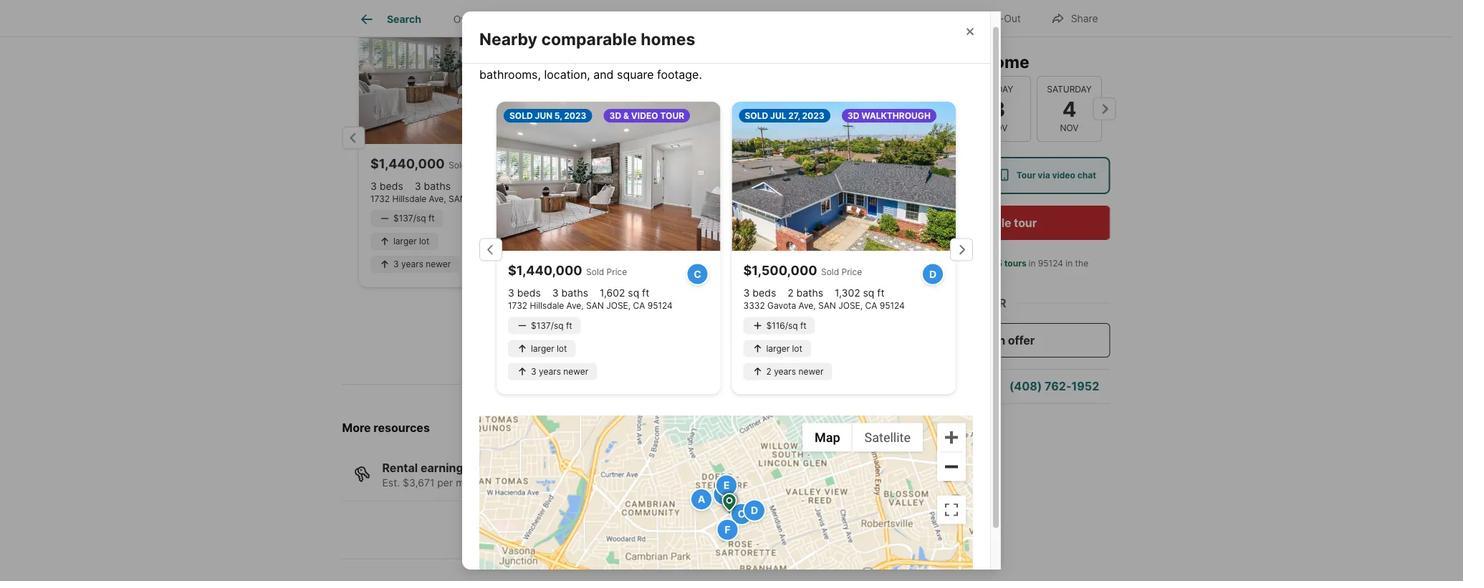 Task type: describe. For each thing, give the bounding box(es) containing it.
recently
[[537, 51, 581, 65]]

0 vertical spatial $116/sq ft
[[643, 213, 684, 224]]

$1,500,000 for $1,500,000
[[744, 263, 818, 279]]

1732 inside nearby comparable homes dialog
[[508, 301, 528, 311]]

e
[[724, 480, 730, 492]]

&
[[624, 111, 629, 121]]

0 vertical spatial hillsdale
[[393, 194, 427, 204]]

a
[[925, 379, 932, 393]]

such
[[835, 51, 861, 65]]

0 horizontal spatial 3 baths
[[415, 180, 451, 192]]

comparable inside nearby comparable homes element
[[541, 29, 637, 49]]

offer
[[1008, 333, 1035, 347]]

est.
[[382, 477, 400, 489]]

view comparables on map
[[530, 325, 676, 339]]

in inside in the last 30 days
[[1066, 258, 1073, 269]]

0 vertical spatial 3 years newer
[[394, 259, 451, 270]]

saturday
[[1047, 84, 1092, 94]]

are
[[516, 51, 533, 65]]

on inside rental earnings est. $3,671 per month, based on comparable rentals
[[524, 477, 536, 489]]

x-out button
[[962, 3, 1033, 33]]

bedrooms,
[[880, 51, 938, 65]]

$116/sq inside nearby comparable homes dialog
[[767, 321, 798, 331]]

$1,500,000 sold price
[[620, 156, 739, 171]]

go
[[886, 52, 909, 72]]

month,
[[456, 477, 489, 489]]

bathrooms,
[[480, 68, 541, 82]]

overview
[[453, 13, 498, 25]]

list box containing tour in person
[[886, 157, 1111, 194]]

3 tab from the left
[[736, 2, 806, 37]]

days
[[949, 271, 969, 282]]

1 horizontal spatial this
[[950, 52, 981, 72]]

schedule
[[960, 216, 1012, 230]]

$1,440,000 sold price
[[371, 156, 490, 171]]

walkthrough
[[862, 111, 931, 121]]

or
[[990, 296, 1007, 310]]

sold jul 27, 2023
[[745, 111, 825, 121]]

rentals
[[597, 477, 630, 489]]

sold for $1,500,000
[[745, 111, 769, 121]]

map region
[[404, 330, 1138, 581]]

$3,671
[[403, 477, 435, 489]]

these are recently sold homes with similar features to this home, such as bedrooms, bathrooms, location, and square footage.
[[480, 51, 938, 82]]

question
[[934, 379, 984, 393]]

0 vertical spatial 1732
[[371, 194, 390, 204]]

price inside $1,500,000 sold price
[[719, 160, 739, 170]]

tour in person
[[915, 170, 974, 181]]

square
[[617, 68, 654, 82]]

tour for schedule
[[1014, 216, 1037, 230]]

satellite
[[865, 430, 911, 446]]

similar
[[676, 51, 710, 65]]

1952
[[1072, 379, 1100, 393]]

e f
[[724, 480, 731, 537]]

0 vertical spatial 2 years newer
[[643, 259, 701, 270]]

search link
[[358, 11, 421, 28]]

$137/sq inside nearby comparable homes dialog
[[531, 321, 564, 331]]

friday
[[984, 84, 1013, 94]]

redfin
[[919, 258, 945, 269]]

comparables
[[561, 325, 633, 339]]

762-
[[1045, 379, 1072, 393]]

more
[[342, 421, 371, 435]]

tour in person option
[[886, 157, 987, 194]]

share button
[[1039, 3, 1111, 33]]

next image
[[950, 239, 973, 262]]

homes inside nearby comparable homes element
[[641, 29, 696, 49]]

tours
[[1005, 258, 1027, 269]]

tour for tour in person
[[915, 170, 934, 181]]

start
[[962, 333, 990, 347]]

tour
[[660, 111, 685, 121]]

view
[[530, 325, 558, 339]]

0 vertical spatial 3332
[[620, 194, 642, 204]]

$137/sq ft inside nearby comparable homes dialog
[[531, 321, 572, 331]]

last
[[919, 271, 934, 282]]

view comparables on map button
[[506, 315, 700, 349]]

2023 for $1,500,000
[[802, 111, 825, 121]]

0 vertical spatial 3332 gavota ave, san jose, ca 95124
[[620, 194, 782, 204]]

1,302 inside nearby comparable homes dialog
[[835, 287, 861, 300]]

schedule tour button
[[886, 206, 1111, 240]]

sold price for $1,500,000
[[821, 267, 862, 278]]

map button
[[803, 424, 853, 452]]

c for c d
[[738, 509, 746, 521]]

sold for $1,440,000
[[510, 111, 533, 121]]

2 vertical spatial previous image
[[480, 239, 502, 262]]

3d walkthrough
[[848, 111, 931, 121]]

(408)
[[1010, 379, 1042, 393]]

based
[[492, 477, 521, 489]]

x-
[[994, 13, 1004, 25]]

in the last 30 days
[[919, 258, 1091, 282]]

schedule tour
[[960, 216, 1037, 230]]

start an offer button
[[886, 323, 1111, 358]]

(408) 762-1952 link
[[1010, 379, 1100, 393]]

1,602 inside nearby comparable homes dialog
[[600, 287, 625, 300]]

0 horizontal spatial 1,602 sq ft
[[463, 180, 512, 192]]

gavota inside nearby comparable homes dialog
[[768, 301, 797, 311]]

(408) 762-1952
[[1010, 379, 1100, 393]]

home
[[984, 52, 1030, 72]]

friday 3 nov
[[984, 84, 1013, 133]]

saturday 4 nov
[[1047, 84, 1092, 133]]

0 vertical spatial 1,302
[[712, 180, 737, 192]]

tour for tour via video chat
[[1017, 170, 1036, 181]]

3 baths inside nearby comparable homes dialog
[[552, 287, 588, 300]]

0 horizontal spatial previous image
[[342, 126, 365, 149]]

price inside $1,440,000 sold price
[[470, 160, 490, 170]]

led
[[978, 258, 990, 269]]

share
[[1071, 13, 1098, 25]]

features
[[714, 51, 758, 65]]

30
[[936, 271, 947, 282]]

per
[[437, 477, 453, 489]]

agents
[[948, 258, 975, 269]]

menu bar inside nearby comparable homes dialog
[[803, 424, 923, 452]]

1732 hillsdale ave, san jose, ca 95124 inside nearby comparable homes dialog
[[508, 301, 673, 311]]

an
[[992, 333, 1006, 347]]

2023 for $1,440,000
[[564, 111, 587, 121]]

out
[[1004, 13, 1021, 25]]

0 vertical spatial 1,302 sq ft
[[712, 180, 762, 192]]

the
[[1076, 258, 1089, 269]]

to
[[762, 51, 772, 65]]

2 years newer inside nearby comparable homes dialog
[[767, 367, 824, 377]]

1 horizontal spatial in
[[1029, 258, 1036, 269]]

next image for the left previous image
[[841, 126, 864, 149]]

3332 inside nearby comparable homes dialog
[[744, 301, 765, 311]]

sold price for $1,440,000
[[586, 267, 627, 278]]

2 inside the 2 nov
[[921, 96, 934, 121]]

location,
[[544, 68, 590, 82]]

photo of 1732 hillsdale ave, san jose, ca 95124 image inside nearby comparable homes dialog
[[497, 102, 721, 252]]

1,302 sq ft inside nearby comparable homes dialog
[[835, 287, 885, 300]]

f
[[725, 524, 731, 537]]



Task type: locate. For each thing, give the bounding box(es) containing it.
jun
[[535, 111, 553, 121]]

0 horizontal spatial $137/sq
[[394, 213, 427, 224]]

sold left jun
[[510, 111, 533, 121]]

tour right go
[[913, 52, 946, 72]]

tour via video chat option
[[987, 157, 1111, 194]]

0 vertical spatial $116/sq
[[643, 213, 675, 224]]

0 horizontal spatial sold price
[[586, 267, 627, 278]]

this right 'to'
[[776, 51, 795, 65]]

0 horizontal spatial 2 baths
[[665, 180, 700, 192]]

this left home
[[950, 52, 981, 72]]

a
[[698, 494, 706, 506]]

in left the
[[1066, 258, 1073, 269]]

more resources
[[342, 421, 430, 435]]

ask a question link
[[901, 379, 984, 393]]

1,602
[[463, 180, 488, 192], [600, 287, 625, 300]]

next image down 3d walkthrough
[[841, 126, 864, 149]]

comparable inside rental earnings est. $3,671 per month, based on comparable rentals
[[539, 477, 595, 489]]

2 tour from the left
[[1017, 170, 1036, 181]]

tab up recently on the top left
[[514, 2, 622, 37]]

None button
[[895, 76, 960, 142], [966, 76, 1031, 142], [1037, 76, 1102, 142], [895, 76, 960, 142], [966, 76, 1031, 142], [1037, 76, 1102, 142]]

home,
[[799, 51, 832, 65]]

0 horizontal spatial tour
[[913, 52, 946, 72]]

1 3d from the left
[[610, 111, 622, 121]]

hillsdale down $1,440,000 sold price
[[393, 194, 427, 204]]

years
[[402, 259, 424, 270], [651, 259, 673, 270], [539, 367, 561, 377], [774, 367, 796, 377]]

person
[[946, 170, 974, 181]]

previous image
[[881, 97, 904, 120], [342, 126, 365, 149], [480, 239, 502, 262]]

3 baths up comparables
[[552, 287, 588, 300]]

jul
[[771, 111, 787, 121]]

on inside the view comparables on map button
[[635, 325, 649, 339]]

1 vertical spatial $116/sq ft
[[767, 321, 807, 331]]

3d left walkthrough
[[848, 111, 860, 121]]

2 sold from the left
[[745, 111, 769, 121]]

3 inside friday 3 nov
[[992, 96, 1005, 121]]

1 horizontal spatial nov
[[989, 123, 1008, 133]]

3d for $1,440,000
[[610, 111, 622, 121]]

1 vertical spatial $137/sq
[[531, 321, 564, 331]]

sold price
[[586, 267, 627, 278], [821, 267, 862, 278]]

1 tour from the left
[[915, 170, 934, 181]]

ask
[[901, 379, 922, 393]]

1 horizontal spatial $116/sq ft
[[767, 321, 807, 331]]

1 horizontal spatial on
[[635, 325, 649, 339]]

nov
[[918, 123, 937, 133], [989, 123, 1008, 133], [1060, 123, 1079, 133]]

d inside c d
[[751, 505, 758, 517]]

0 vertical spatial $1,500,000
[[620, 156, 694, 171]]

tour via video chat
[[1017, 170, 1097, 181]]

1 horizontal spatial next image
[[1093, 97, 1116, 120]]

1,602 sq ft
[[463, 180, 512, 192], [600, 287, 650, 300]]

3d & video tour
[[610, 111, 685, 121]]

next image right saturday 4 nov
[[1093, 97, 1116, 120]]

tab up similar
[[622, 2, 736, 37]]

$1,500,000 inside nearby comparable homes dialog
[[744, 263, 818, 279]]

2 baths inside nearby comparable homes dialog
[[788, 287, 824, 300]]

1 vertical spatial 1732
[[508, 301, 528, 311]]

tour left person
[[915, 170, 934, 181]]

1 vertical spatial 2 baths
[[788, 287, 824, 300]]

3d for $1,500,000
[[848, 111, 860, 121]]

0 horizontal spatial 2023
[[564, 111, 587, 121]]

photo of 3332 gavota ave, san jose, ca 95124 image inside nearby comparable homes dialog
[[732, 102, 956, 252]]

tab
[[514, 2, 622, 37], [622, 2, 736, 37], [736, 2, 806, 37]]

1 vertical spatial 3 years newer
[[531, 367, 589, 377]]

tour for go
[[913, 52, 946, 72]]

resources
[[374, 421, 430, 435]]

price
[[470, 160, 490, 170], [719, 160, 739, 170], [607, 267, 627, 278], [842, 267, 862, 278]]

0 horizontal spatial $137/sq ft
[[394, 213, 435, 224]]

2023
[[564, 111, 587, 121], [802, 111, 825, 121]]

2 tab from the left
[[622, 2, 736, 37]]

sold left 'jul'
[[745, 111, 769, 121]]

next image
[[1093, 97, 1116, 120], [841, 126, 864, 149]]

d right the e f
[[751, 505, 758, 517]]

0 horizontal spatial hillsdale
[[393, 194, 427, 204]]

1,602 down $1,440,000 sold price
[[463, 180, 488, 192]]

this inside these are recently sold homes with similar features to this home, such as bedrooms, bathrooms, location, and square footage.
[[776, 51, 795, 65]]

0 vertical spatial comparable
[[541, 29, 637, 49]]

sold jun 5, 2023
[[510, 111, 587, 121]]

go tour this home
[[886, 52, 1030, 72]]

4
[[1062, 96, 1076, 121]]

2 horizontal spatial nov
[[1060, 123, 1079, 133]]

2 horizontal spatial previous image
[[881, 97, 904, 120]]

via
[[1038, 170, 1051, 181]]

1 sold price from the left
[[586, 267, 627, 278]]

0 horizontal spatial sold
[[510, 111, 533, 121]]

0 vertical spatial 3 baths
[[415, 180, 451, 192]]

0 horizontal spatial 1732
[[371, 194, 390, 204]]

tab list containing search
[[342, 0, 818, 37]]

tab list
[[342, 0, 818, 37]]

0 horizontal spatial $116/sq
[[643, 213, 675, 224]]

nov down friday
[[989, 123, 1008, 133]]

1 horizontal spatial 3332
[[744, 301, 765, 311]]

0 horizontal spatial 3 years newer
[[394, 259, 451, 270]]

0 vertical spatial $1,440,000
[[371, 156, 445, 171]]

0 horizontal spatial 1,602
[[463, 180, 488, 192]]

0 vertical spatial next image
[[1093, 97, 1116, 120]]

nov for 4
[[1060, 123, 1079, 133]]

1 vertical spatial $1,500,000
[[744, 263, 818, 279]]

1732 hillsdale ave, san jose, ca 95124 down $1,440,000 sold price
[[371, 194, 536, 204]]

list box
[[886, 157, 1111, 194]]

redfin agents led 75 tours in 95124
[[919, 258, 1064, 269]]

tour inside "schedule tour" button
[[1014, 216, 1037, 230]]

c
[[694, 268, 702, 281], [738, 509, 746, 521]]

1 horizontal spatial hillsdale
[[530, 301, 564, 311]]

1 vertical spatial 1732 hillsdale ave, san jose, ca 95124
[[508, 301, 673, 311]]

0 horizontal spatial 3d
[[610, 111, 622, 121]]

0 horizontal spatial tour
[[915, 170, 934, 181]]

satellite button
[[853, 424, 923, 452]]

1 vertical spatial $137/sq ft
[[531, 321, 572, 331]]

3 years newer
[[394, 259, 451, 270], [531, 367, 589, 377]]

1 horizontal spatial d
[[930, 268, 937, 281]]

0 vertical spatial previous image
[[881, 97, 904, 120]]

3 years newer inside nearby comparable homes dialog
[[531, 367, 589, 377]]

95124
[[510, 194, 536, 204], [757, 194, 782, 204], [1038, 258, 1064, 269], [648, 301, 673, 311], [880, 301, 905, 311]]

1 vertical spatial on
[[524, 477, 536, 489]]

2 nov from the left
[[989, 123, 1008, 133]]

1 vertical spatial c
[[738, 509, 746, 521]]

0 vertical spatial 1,602 sq ft
[[463, 180, 512, 192]]

hillsdale up view
[[530, 301, 564, 311]]

2023 right 5,
[[564, 111, 587, 121]]

0 vertical spatial c
[[694, 268, 702, 281]]

0 vertical spatial on
[[635, 325, 649, 339]]

2 2023 from the left
[[802, 111, 825, 121]]

next image for previous image to the right
[[1093, 97, 1116, 120]]

5,
[[555, 111, 562, 121]]

27,
[[789, 111, 800, 121]]

1 vertical spatial homes
[[610, 51, 646, 65]]

1732 hillsdale ave, san jose, ca 95124 up comparables
[[508, 301, 673, 311]]

b
[[721, 489, 728, 501]]

sq
[[491, 180, 502, 192], [740, 180, 751, 192], [628, 287, 640, 300], [863, 287, 875, 300]]

ask a question
[[901, 379, 984, 393]]

$1,500,000 for $1,500,000 sold price
[[620, 156, 694, 171]]

1 horizontal spatial c
[[738, 509, 746, 521]]

d left days
[[930, 268, 937, 281]]

1 nov from the left
[[918, 123, 937, 133]]

3332 gavota ave, san jose, ca 95124 inside nearby comparable homes dialog
[[744, 301, 905, 311]]

these
[[480, 51, 513, 65]]

x-out
[[994, 13, 1021, 25]]

0 horizontal spatial 2 years newer
[[643, 259, 701, 270]]

1,602 up view comparables on map
[[600, 287, 625, 300]]

menu bar
[[803, 424, 923, 452]]

3 nov from the left
[[1060, 123, 1079, 133]]

comparable left rentals
[[539, 477, 595, 489]]

$1,500,000
[[620, 156, 694, 171], [744, 263, 818, 279]]

1 vertical spatial d
[[751, 505, 758, 517]]

hillsdale inside nearby comparable homes dialog
[[530, 301, 564, 311]]

1 horizontal spatial 3 baths
[[552, 287, 588, 300]]

as
[[864, 51, 877, 65]]

in inside option
[[936, 170, 943, 181]]

2 horizontal spatial in
[[1066, 258, 1073, 269]]

tour left "via"
[[1017, 170, 1036, 181]]

0 horizontal spatial on
[[524, 477, 536, 489]]

1 vertical spatial comparable
[[539, 477, 595, 489]]

1 vertical spatial 1,602 sq ft
[[600, 287, 650, 300]]

3 baths down $1,440,000 sold price
[[415, 180, 451, 192]]

1 horizontal spatial $116/sq
[[767, 321, 798, 331]]

1 horizontal spatial $1,500,000
[[744, 263, 818, 279]]

1,602 sq ft down $1,440,000 sold price
[[463, 180, 512, 192]]

1 vertical spatial tour
[[1014, 216, 1037, 230]]

on left map
[[635, 325, 649, 339]]

1 vertical spatial 1,302 sq ft
[[835, 287, 885, 300]]

nearby comparable homes element
[[480, 12, 713, 49]]

0 horizontal spatial in
[[936, 170, 943, 181]]

0 horizontal spatial 1,302
[[712, 180, 737, 192]]

photo of 3332 gavota ave, san jose, ca 95124 image
[[609, 0, 847, 144], [732, 102, 956, 252]]

1,602 sq ft inside nearby comparable homes dialog
[[600, 287, 650, 300]]

1 horizontal spatial tour
[[1014, 216, 1037, 230]]

1 vertical spatial 2 years newer
[[767, 367, 824, 377]]

this
[[776, 51, 795, 65], [950, 52, 981, 72]]

with
[[649, 51, 672, 65]]

0 vertical spatial $137/sq ft
[[394, 213, 435, 224]]

map
[[815, 430, 840, 446]]

comparable up sold
[[541, 29, 637, 49]]

1 horizontal spatial sold price
[[821, 267, 862, 278]]

tour right schedule
[[1014, 216, 1037, 230]]

1 vertical spatial 1,602
[[600, 287, 625, 300]]

1,302
[[712, 180, 737, 192], [835, 287, 861, 300]]

1 tab from the left
[[514, 2, 622, 37]]

nearby comparable homes
[[480, 29, 696, 49]]

0 vertical spatial 2 baths
[[665, 180, 700, 192]]

0 vertical spatial 1732 hillsdale ave, san jose, ca 95124
[[371, 194, 536, 204]]

chat
[[1078, 170, 1097, 181]]

1 vertical spatial hillsdale
[[530, 301, 564, 311]]

rental earnings est. $3,671 per month, based on comparable rentals
[[382, 461, 630, 489]]

0 horizontal spatial $1,440,000
[[371, 156, 445, 171]]

$1,440,000 inside nearby comparable homes dialog
[[508, 263, 583, 279]]

2 3d from the left
[[848, 111, 860, 121]]

ca
[[496, 194, 508, 204], [742, 194, 754, 204], [633, 301, 645, 311], [865, 301, 878, 311]]

tab up 'to'
[[736, 2, 806, 37]]

1 vertical spatial 3332
[[744, 301, 765, 311]]

homes up square
[[610, 51, 646, 65]]

1 horizontal spatial previous image
[[480, 239, 502, 262]]

2 sold price from the left
[[821, 267, 862, 278]]

3d left &
[[610, 111, 622, 121]]

0 horizontal spatial c
[[694, 268, 702, 281]]

1 horizontal spatial gavota
[[768, 301, 797, 311]]

in right tours
[[1029, 258, 1036, 269]]

0 horizontal spatial $116/sq ft
[[643, 213, 684, 224]]

search
[[387, 13, 421, 25]]

0 vertical spatial 1,602
[[463, 180, 488, 192]]

c for c
[[694, 268, 702, 281]]

2 nov
[[918, 96, 937, 133]]

nearby
[[480, 29, 538, 49]]

homes inside these are recently sold homes with similar features to this home, such as bedrooms, bathrooms, location, and square footage.
[[610, 51, 646, 65]]

hillsdale
[[393, 194, 427, 204], [530, 301, 564, 311]]

1 horizontal spatial 2 years newer
[[767, 367, 824, 377]]

menu bar containing map
[[803, 424, 923, 452]]

1 horizontal spatial 2 baths
[[788, 287, 824, 300]]

1 vertical spatial 1,302
[[835, 287, 861, 300]]

0 vertical spatial gavota
[[644, 194, 673, 204]]

$1,440,000 for $1,440,000
[[508, 263, 583, 279]]

nov down "4"
[[1060, 123, 1079, 133]]

earnings
[[421, 461, 470, 475]]

larger lot
[[394, 236, 430, 247], [643, 236, 679, 247], [531, 344, 567, 354], [767, 344, 803, 354]]

1,602 sq ft up view comparables on map
[[600, 287, 650, 300]]

1 horizontal spatial $137/sq
[[531, 321, 564, 331]]

photo of 1732 hillsdale ave, san jose, ca 95124 image
[[359, 0, 597, 144], [497, 102, 721, 252]]

1 sold from the left
[[510, 111, 533, 121]]

nov inside friday 3 nov
[[989, 123, 1008, 133]]

1 vertical spatial next image
[[841, 126, 864, 149]]

nov inside saturday 4 nov
[[1060, 123, 1079, 133]]

c d
[[738, 505, 758, 521]]

video
[[631, 111, 658, 121]]

on
[[635, 325, 649, 339], [524, 477, 536, 489]]

0 horizontal spatial 3332
[[620, 194, 642, 204]]

on right 'based'
[[524, 477, 536, 489]]

0 vertical spatial tour
[[913, 52, 946, 72]]

nearby comparable homes dialog
[[404, 12, 1138, 581]]

ave,
[[429, 194, 447, 204], [676, 194, 693, 204], [567, 301, 584, 311], [799, 301, 816, 311]]

3 beds
[[371, 180, 404, 192], [620, 180, 653, 192], [508, 287, 541, 300], [744, 287, 776, 300]]

sold inside $1,500,000 sold price
[[698, 160, 716, 170]]

1 horizontal spatial $1,440,000
[[508, 263, 583, 279]]

1 vertical spatial $116/sq
[[767, 321, 798, 331]]

c inside c d
[[738, 509, 746, 521]]

1 horizontal spatial 1,602
[[600, 287, 625, 300]]

1 horizontal spatial 3 years newer
[[531, 367, 589, 377]]

$116/sq ft inside nearby comparable homes dialog
[[767, 321, 807, 331]]

ft
[[505, 180, 512, 192], [754, 180, 762, 192], [429, 213, 435, 224], [677, 213, 684, 224], [642, 287, 650, 300], [878, 287, 885, 300], [566, 321, 572, 331], [801, 321, 807, 331]]

overview tab
[[437, 2, 514, 37]]

$1,440,000 for $1,440,000 sold price
[[371, 156, 445, 171]]

homes up with at the top of the page
[[641, 29, 696, 49]]

footage.
[[657, 68, 702, 82]]

nov down walkthrough
[[918, 123, 937, 133]]

tour
[[913, 52, 946, 72], [1014, 216, 1037, 230]]

1 2023 from the left
[[564, 111, 587, 121]]

sold inside $1,440,000 sold price
[[449, 160, 467, 170]]

1 vertical spatial previous image
[[342, 126, 365, 149]]

sold
[[584, 51, 607, 65]]

1 horizontal spatial 1732
[[508, 301, 528, 311]]

san
[[449, 194, 467, 204], [695, 194, 713, 204], [586, 301, 604, 311], [819, 301, 836, 311]]

1 horizontal spatial 1,302
[[835, 287, 861, 300]]

3332 gavota ave, san jose, ca 95124
[[620, 194, 782, 204], [744, 301, 905, 311]]

nov for 3
[[989, 123, 1008, 133]]

2023 right 27,
[[802, 111, 825, 121]]

and
[[594, 68, 614, 82]]

1 horizontal spatial 1,302 sq ft
[[835, 287, 885, 300]]

baths
[[424, 180, 451, 192], [673, 180, 700, 192], [562, 287, 588, 300], [797, 287, 824, 300]]

1 vertical spatial 3332 gavota ave, san jose, ca 95124
[[744, 301, 905, 311]]

3
[[992, 96, 1005, 121], [371, 180, 377, 192], [415, 180, 422, 192], [620, 180, 627, 192], [394, 259, 399, 270], [508, 287, 515, 300], [552, 287, 559, 300], [744, 287, 750, 300], [531, 367, 537, 377]]

$137/sq
[[394, 213, 427, 224], [531, 321, 564, 331]]

1 horizontal spatial tour
[[1017, 170, 1036, 181]]

lot
[[420, 236, 430, 247], [669, 236, 679, 247], [557, 344, 567, 354], [792, 344, 803, 354]]

tour
[[915, 170, 934, 181], [1017, 170, 1036, 181]]

video
[[1053, 170, 1076, 181]]

in left person
[[936, 170, 943, 181]]



Task type: vqa. For each thing, say whether or not it's contained in the screenshot.
Public, inside the Carmel Middle Public, 6-8 • Serves this home • 1.8mi
no



